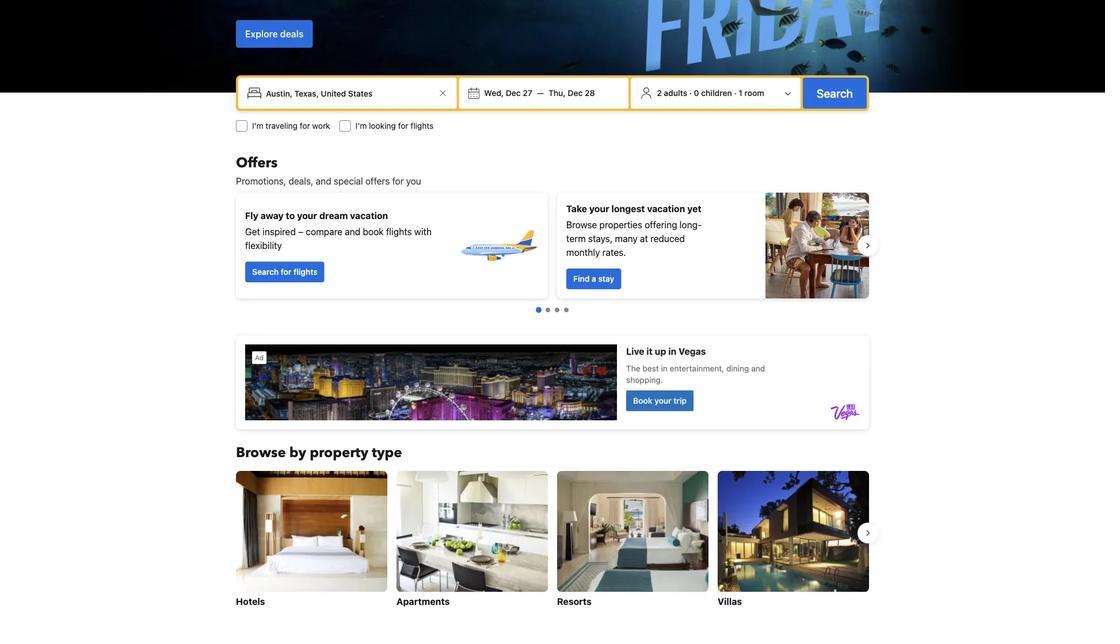 Task type: locate. For each thing, give the bounding box(es) containing it.
–
[[298, 227, 303, 237]]

browse left "by"
[[236, 444, 286, 463]]

28
[[585, 88, 595, 98]]

main content
[[227, 153, 878, 622]]

properties
[[600, 220, 642, 231]]

1 vertical spatial region
[[227, 467, 878, 614]]

search for search
[[817, 86, 853, 100]]

vacation
[[647, 203, 685, 214], [350, 210, 388, 221]]

book
[[363, 227, 384, 237]]

children
[[701, 88, 732, 98]]

by
[[289, 444, 306, 463]]

1 vertical spatial browse
[[236, 444, 286, 463]]

dec left 28
[[568, 88, 583, 98]]

region containing take your longest vacation yet
[[227, 188, 878, 303]]

vacation inside fly away to your dream vacation get inspired – compare and book flights with flexibility
[[350, 210, 388, 221]]

1 horizontal spatial search
[[817, 86, 853, 100]]

flexibility
[[245, 240, 282, 251]]

0 vertical spatial region
[[227, 188, 878, 303]]

· left 1
[[734, 88, 737, 98]]

i'm
[[356, 121, 367, 131]]

browse inside take your longest vacation yet browse properties offering long- term stays, many at reduced monthly rates.
[[566, 220, 597, 231]]

search
[[817, 86, 853, 100], [252, 267, 279, 277]]

0 horizontal spatial dec
[[506, 88, 521, 98]]

1 vertical spatial and
[[345, 227, 360, 237]]

for left you
[[392, 176, 404, 187]]

to
[[286, 210, 295, 221]]

0 horizontal spatial search
[[252, 267, 279, 277]]

search inside region
[[252, 267, 279, 277]]

your inside take your longest vacation yet browse properties offering long- term stays, many at reduced monthly rates.
[[589, 203, 609, 214]]

browse up the term
[[566, 220, 597, 231]]

your right take
[[589, 203, 609, 214]]

0 vertical spatial search
[[817, 86, 853, 100]]

longest
[[612, 203, 645, 214]]

room
[[745, 88, 764, 98]]

compare
[[306, 227, 342, 237]]

i'm traveling for work
[[252, 121, 330, 131]]

villas
[[718, 596, 742, 607]]

hotels
[[236, 596, 265, 607]]

2 region from the top
[[227, 467, 878, 614]]

1 horizontal spatial your
[[589, 203, 609, 214]]

1 horizontal spatial ·
[[734, 88, 737, 98]]

2 dec from the left
[[568, 88, 583, 98]]

yet
[[687, 203, 701, 214]]

·
[[689, 88, 692, 98], [734, 88, 737, 98]]

search inside button
[[817, 86, 853, 100]]

rates.
[[602, 247, 626, 258]]

take your longest vacation yet image
[[766, 193, 869, 299]]

2 vertical spatial flights
[[294, 267, 318, 277]]

deals,
[[289, 176, 313, 187]]

resorts
[[557, 596, 592, 607]]

progress bar
[[536, 307, 569, 313]]

get
[[245, 227, 260, 237]]

at
[[640, 233, 648, 244]]

0 horizontal spatial ·
[[689, 88, 692, 98]]

browse
[[566, 220, 597, 231], [236, 444, 286, 463]]

search for flights
[[252, 267, 318, 277]]

0 vertical spatial browse
[[566, 220, 597, 231]]

for left work
[[300, 121, 310, 131]]

find a stay link
[[566, 269, 621, 290]]

resorts link
[[557, 471, 709, 610]]

offers
[[365, 176, 390, 187]]

main content containing offers
[[227, 153, 878, 622]]

1 vertical spatial flights
[[386, 227, 412, 237]]

1 horizontal spatial and
[[345, 227, 360, 237]]

flights left with
[[386, 227, 412, 237]]

explore deals link
[[236, 20, 313, 48]]

adults
[[664, 88, 687, 98]]

0 horizontal spatial vacation
[[350, 210, 388, 221]]

you
[[406, 176, 421, 187]]

0 vertical spatial flights
[[411, 121, 434, 131]]

traveling
[[266, 121, 298, 131]]

1 vertical spatial search
[[252, 267, 279, 277]]

special
[[334, 176, 363, 187]]

flights down –
[[294, 267, 318, 277]]

vacation up book
[[350, 210, 388, 221]]

for
[[300, 121, 310, 131], [398, 121, 408, 131], [392, 176, 404, 187], [281, 267, 291, 277]]

and left book
[[345, 227, 360, 237]]

0 horizontal spatial browse
[[236, 444, 286, 463]]

vacation up offering
[[647, 203, 685, 214]]

apartments link
[[397, 471, 548, 610]]

2 adults · 0 children · 1 room
[[657, 88, 764, 98]]

· left 0
[[689, 88, 692, 98]]

away
[[261, 210, 284, 221]]

many
[[615, 233, 638, 244]]

your
[[589, 203, 609, 214], [297, 210, 317, 221]]

2 · from the left
[[734, 88, 737, 98]]

for inside offers promotions, deals, and special offers for you
[[392, 176, 404, 187]]

1 horizontal spatial vacation
[[647, 203, 685, 214]]

1 dec from the left
[[506, 88, 521, 98]]

region
[[227, 188, 878, 303], [227, 467, 878, 614]]

fly away to your dream vacation image
[[458, 205, 539, 286]]

—
[[537, 88, 544, 98]]

stays,
[[588, 233, 613, 244]]

flights
[[411, 121, 434, 131], [386, 227, 412, 237], [294, 267, 318, 277]]

explore deals
[[245, 28, 304, 39]]

search for search for flights
[[252, 267, 279, 277]]

and
[[316, 176, 331, 187], [345, 227, 360, 237]]

for right looking
[[398, 121, 408, 131]]

1 region from the top
[[227, 188, 878, 303]]

1 horizontal spatial browse
[[566, 220, 597, 231]]

dec left the '27'
[[506, 88, 521, 98]]

and right deals, on the top left of the page
[[316, 176, 331, 187]]

your right to
[[297, 210, 317, 221]]

1 horizontal spatial dec
[[568, 88, 583, 98]]

advertisement region
[[236, 336, 869, 430]]

1 · from the left
[[689, 88, 692, 98]]

0 horizontal spatial your
[[297, 210, 317, 221]]

work
[[312, 121, 330, 131]]

0 horizontal spatial and
[[316, 176, 331, 187]]

dec
[[506, 88, 521, 98], [568, 88, 583, 98]]

0 vertical spatial and
[[316, 176, 331, 187]]

flights right looking
[[411, 121, 434, 131]]

term
[[566, 233, 586, 244]]

promotions,
[[236, 176, 286, 187]]



Task type: describe. For each thing, give the bounding box(es) containing it.
fly
[[245, 210, 258, 221]]

type
[[372, 444, 402, 463]]

monthly
[[566, 247, 600, 258]]

1
[[739, 88, 743, 98]]

reduced
[[650, 233, 685, 244]]

looking
[[369, 121, 396, 131]]

wed,
[[484, 88, 504, 98]]

wed, dec 27 button
[[480, 83, 537, 104]]

vacation inside take your longest vacation yet browse properties offering long- term stays, many at reduced monthly rates.
[[647, 203, 685, 214]]

offers promotions, deals, and special offers for you
[[236, 153, 421, 187]]

your inside fly away to your dream vacation get inspired – compare and book flights with flexibility
[[297, 210, 317, 221]]

fly away to your dream vacation get inspired – compare and book flights with flexibility
[[245, 210, 432, 251]]

dream
[[319, 210, 348, 221]]

deals
[[280, 28, 304, 39]]

thu, dec 28 button
[[544, 83, 600, 104]]

search for flights link
[[245, 262, 324, 283]]

27
[[523, 88, 532, 98]]

browse by property type
[[236, 444, 402, 463]]

property
[[310, 444, 368, 463]]

0
[[694, 88, 699, 98]]

with
[[414, 227, 432, 237]]

flights inside fly away to your dream vacation get inspired – compare and book flights with flexibility
[[386, 227, 412, 237]]

for down flexibility
[[281, 267, 291, 277]]

and inside fly away to your dream vacation get inspired – compare and book flights with flexibility
[[345, 227, 360, 237]]

flights inside "search for flights" link
[[294, 267, 318, 277]]

Where are you going? field
[[261, 83, 436, 104]]

offers
[[236, 153, 278, 172]]

take
[[566, 203, 587, 214]]

and inside offers promotions, deals, and special offers for you
[[316, 176, 331, 187]]

take your longest vacation yet browse properties offering long- term stays, many at reduced monthly rates.
[[566, 203, 702, 258]]

apartments
[[397, 596, 450, 607]]

stay
[[598, 274, 614, 284]]

thu,
[[549, 88, 566, 98]]

find a stay
[[573, 274, 614, 284]]

2
[[657, 88, 662, 98]]

a
[[592, 274, 596, 284]]

i'm
[[252, 121, 263, 131]]

inspired
[[263, 227, 296, 237]]

explore
[[245, 28, 278, 39]]

hotels link
[[236, 471, 387, 610]]

long-
[[680, 220, 702, 231]]

region containing hotels
[[227, 467, 878, 614]]

i'm looking for flights
[[356, 121, 434, 131]]

2 adults · 0 children · 1 room button
[[636, 82, 796, 104]]

offering
[[645, 220, 677, 231]]

find
[[573, 274, 590, 284]]

wed, dec 27 — thu, dec 28
[[484, 88, 595, 98]]

search button
[[803, 78, 867, 109]]

villas link
[[718, 471, 869, 610]]



Task type: vqa. For each thing, say whether or not it's contained in the screenshot.
Explore
yes



